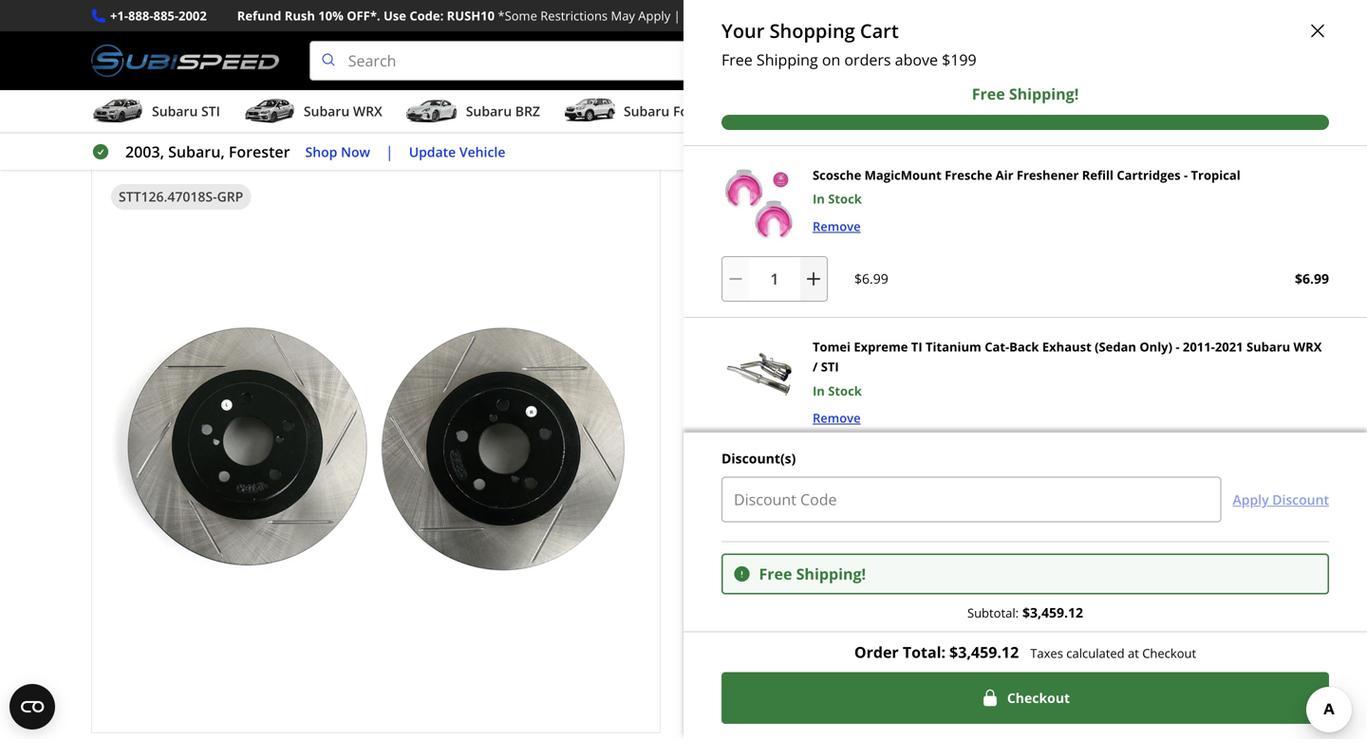 Task type: vqa. For each thing, say whether or not it's contained in the screenshot.
On
yes



Task type: describe. For each thing, give the bounding box(es) containing it.
expreme
[[854, 339, 909, 356]]

(30%)
[[969, 289, 1004, 307]]

*some
[[498, 7, 538, 24]]

in inside scosche magicmount fresche air freshener refill cartridges - tropical in stock
[[813, 191, 825, 208]]

grp
[[217, 188, 243, 206]]

(inc. inside "stoptech slotted front rotor pair - subaru models (inc. 2002- 2008 wrx)"
[[1152, 167, 1190, 193]]

brake rotors
[[219, 134, 296, 151]]

in
[[799, 529, 816, 555]]

tomei
[[813, 339, 851, 356]]

total:
[[903, 642, 946, 663]]

included
[[714, 529, 794, 555]]

code:
[[410, 7, 444, 24]]

orders
[[792, 7, 834, 24]]

885-
[[153, 7, 179, 24]]

- inside stoptech slotted front left rotor single - 2002- 2008 subaru wrx
[[1086, 584, 1091, 604]]

/ inside tomei expreme ti titanium cat-back exhaust (sedan only) - 2011-2021 subaru wrx / sti in stock
[[813, 359, 818, 376]]

single for stoptech slotted front left rotor single - 2002- 2008 subaru wrx
[[1038, 584, 1082, 604]]

exhaust
[[1043, 339, 1092, 356]]

stoptech slotted front rotor pair - subaru models (inc. 2002- 2008 wrx)
[[692, 167, 1245, 224]]

wrx) inside "stoptech slotted front right subaru models (inc. 2002-2008 wrx)"
[[905, 710, 943, 730]]

back
[[1010, 339, 1040, 356]]

- inside scosche magicmount fresche air freshener refill cartridges - tropical in stock
[[1185, 167, 1189, 184]]

taxes
[[1031, 645, 1064, 662]]

refund rush 10% off*. use code: rush10 *some restrictions may apply | free shipping on orders over $199
[[237, 7, 899, 24]]

fresche
[[945, 167, 993, 184]]

free shipping on orders above $ 199 free shipping!
[[722, 49, 1079, 104]]

(sedan
[[1095, 339, 1137, 356]]

freshener
[[1017, 167, 1079, 184]]

front for stoptech slotted front left rotor single - 2002- 2008 subaru wrx
[[917, 584, 957, 604]]

left for stoptech slotted front left rotor single - 2002- 2008 subaru wrx
[[961, 584, 989, 604]]

remove for scosche magicmount fresche air freshener refill cartridges - tropical in stock
[[813, 218, 861, 235]]

2008 for stoptech slotted front left rotor single - 2002- 2008 subaru wrx
[[792, 609, 827, 629]]

above
[[895, 49, 938, 70]]

stoptech slotted front right subaru models (inc. 2002-2008 wrx)
[[792, 685, 1112, 730]]

stock inside scosche magicmount fresche air freshener refill cartridges - tropical in stock
[[829, 191, 862, 208]]

brake
[[219, 134, 254, 151]]

0 horizontal spatial shipping!
[[797, 564, 866, 585]]

titanium
[[926, 339, 982, 356]]

free shipping!
[[759, 564, 866, 585]]

subtotal:
[[968, 605, 1019, 622]]

checkout link
[[722, 673, 1330, 725]]

slotted for stoptech slotted front left rotor single - 2002- 2008 subaru wrx
[[861, 584, 913, 604]]

scosche magicmount fresche air freshener refill cartridges - tropical link
[[813, 167, 1241, 184]]

1 $6.99 from the left
[[855, 270, 889, 288]]

air
[[996, 167, 1014, 184]]

checkout button
[[722, 673, 1330, 725]]

ti
[[912, 339, 923, 356]]

rush
[[285, 7, 315, 24]]

apply
[[639, 7, 671, 24]]

1 empty star image from the left
[[741, 235, 758, 251]]

cat-
[[985, 339, 1010, 356]]

off*.
[[347, 7, 381, 24]]

models inside "stoptech slotted front right subaru models (inc. 2002-2008 wrx)"
[[1059, 685, 1112, 706]]

tomtb6090-sb02c 15-21 wrx & sti tomei expreme ti cat-back system, image
[[722, 337, 798, 413]]

rotor for stoptech slotted front left rotor single - 2002- 2008 subaru wrx
[[993, 584, 1034, 604]]

restrictions
[[541, 7, 608, 24]]

tropical
[[1192, 167, 1241, 184]]

tomei expreme ti titanium cat-back exhaust (sedan only) - 2011-2021 subaru wrx / sti link
[[813, 339, 1323, 376]]

|
[[674, 7, 681, 24]]

stoptech slotted front left rotor single - 2002- 2008 subaru wrx
[[792, 584, 1134, 629]]

0 vertical spatial shipping
[[714, 7, 767, 24]]

in stock
[[817, 380, 878, 400]]

2002- for stoptech slotted front right subaru models (inc. 2002-2008 wrx)
[[827, 710, 866, 730]]

1 horizontal spatial msrp
[[929, 289, 966, 307]]

none number field inside your shopping cart dialog
[[722, 256, 828, 302]]

rotors
[[257, 134, 296, 151]]

subaru down stt126.47018sl on the bottom right of page
[[1137, 637, 1182, 655]]

rotor for stoptech slotted front left rotor single - 2002-2008 subaru wrx
[[983, 637, 1017, 655]]

discount(s)
[[722, 450, 796, 468]]

wrx for stoptech slotted front left rotor single - 2002- 2008 subaru wrx
[[887, 609, 921, 629]]

subaru inside "stoptech slotted front rotor pair - subaru models (inc. 2002- 2008 wrx)"
[[1010, 167, 1076, 193]]

stock inside tomei expreme ti titanium cat-back exhaust (sedan only) - 2011-2021 subaru wrx / sti in stock
[[829, 383, 862, 400]]

order
[[855, 642, 899, 663]]

888-
[[128, 7, 153, 24]]

save
[[823, 289, 853, 307]]

on inside $340.18 msrp save $101.55 on msrp (30%)
[[909, 289, 926, 307]]

rush10
[[447, 7, 495, 24]]

$238.63
[[692, 268, 804, 310]]

$
[[942, 49, 951, 70]]

price
[[821, 529, 866, 555]]

$340.18 msrp save $101.55 on msrp (30%)
[[823, 271, 1004, 307]]

$340.18
[[823, 271, 873, 289]]

taxes calculated at checkout
[[1031, 645, 1197, 662]]

wrx for stoptech slotted front left rotor single - 2002-2008 subaru wrx
[[1185, 637, 1214, 655]]

stt126.47018s-
[[119, 188, 217, 206]]

orders
[[845, 49, 892, 70]]

cartridges
[[1117, 167, 1181, 184]]

single for stoptech slotted front left rotor single - 2002-2008 subaru wrx
[[1021, 637, 1058, 655]]

+1-888-885-2002
[[110, 7, 207, 24]]

2008 inside "stoptech slotted front rotor pair - subaru models (inc. 2002- 2008 wrx)"
[[692, 198, 735, 224]]

0 vertical spatial $3,459.12
[[1023, 604, 1084, 622]]

cart
[[861, 18, 899, 44]]

your shopping cart
[[722, 18, 899, 44]]

front for stoptech slotted front rotor pair - subaru models (inc. 2002- 2008 wrx)
[[848, 167, 897, 193]]

models inside "stoptech slotted front rotor pair - subaru models (inc. 2002- 2008 wrx)"
[[1081, 167, 1147, 193]]

review
[[834, 234, 872, 251]]

0 horizontal spatial msrp
[[882, 271, 918, 289]]

pair
[[958, 167, 994, 193]]

10%
[[318, 7, 344, 24]]

2011-
[[1184, 339, 1216, 356]]

included in price
[[714, 529, 866, 555]]

shopping
[[770, 18, 856, 44]]

write a review
[[790, 234, 872, 251]]



Task type: locate. For each thing, give the bounding box(es) containing it.
rotor down subtotal:
[[983, 637, 1017, 655]]

1 horizontal spatial (inc.
[[1152, 167, 1190, 193]]

-
[[1185, 167, 1189, 184], [999, 167, 1005, 193], [1176, 339, 1180, 356], [1086, 584, 1091, 604], [1061, 637, 1065, 655]]

0 vertical spatial rotor
[[902, 167, 953, 193]]

rotor left pair
[[902, 167, 953, 193]]

2002- inside "stoptech slotted front right subaru models (inc. 2002-2008 wrx)"
[[827, 710, 866, 730]]

at
[[1128, 645, 1140, 662]]

0 horizontal spatial wrx)
[[740, 198, 788, 224]]

1 vertical spatial $3,459.12
[[950, 642, 1019, 663]]

0 vertical spatial remove button
[[813, 216, 861, 237]]

may
[[611, 7, 635, 24]]

a
[[824, 234, 831, 251]]

slotted inside stoptech slotted front left rotor single - 2002- 2008 subaru wrx
[[861, 584, 913, 604]]

0 vertical spatial left
[[961, 584, 989, 604]]

+1-
[[110, 7, 128, 24]]

- inside tomei expreme ti titanium cat-back exhaust (sedan only) - 2011-2021 subaru wrx / sti in stock
[[1176, 339, 1180, 356]]

wrx inside tomei expreme ti titanium cat-back exhaust (sedan only) - 2011-2021 subaru wrx / sti in stock
[[1294, 339, 1323, 356]]

2008 down free shipping!
[[792, 609, 827, 629]]

models down calculated on the right bottom of the page
[[1059, 685, 1112, 706]]

1 horizontal spatial /
[[198, 132, 204, 153]]

0 horizontal spatial $6.99
[[855, 270, 889, 288]]

over
[[837, 7, 867, 24]]

single inside stoptech slotted front left rotor single - 2002- 2008 subaru wrx
[[1038, 584, 1082, 604]]

0 vertical spatial (inc.
[[1152, 167, 1190, 193]]

wrx inside stoptech slotted front left rotor single - 2002- 2008 subaru wrx
[[887, 609, 921, 629]]

0 vertical spatial wrx)
[[740, 198, 788, 224]]

1 horizontal spatial shipping!
[[1010, 84, 1079, 104]]

wrx up total:
[[887, 609, 921, 629]]

left
[[961, 584, 989, 604], [956, 637, 980, 655]]

sti
[[821, 359, 839, 376]]

single up the 'taxes'
[[1038, 584, 1082, 604]]

models
[[1081, 167, 1147, 193], [1059, 685, 1112, 706]]

0 vertical spatial single
[[1038, 584, 1082, 604]]

magicmount
[[865, 167, 942, 184]]

front left right
[[917, 685, 957, 706]]

shipping!
[[1010, 84, 1079, 104], [797, 564, 866, 585]]

write
[[790, 234, 821, 251]]

$3,459.12 down subtotal:
[[950, 642, 1019, 663]]

stoptech inside stoptech slotted front left rotor single - 2002- 2008 subaru wrx
[[792, 584, 857, 604]]

front inside "stoptech slotted front right subaru models (inc. 2002-2008 wrx)"
[[917, 685, 957, 706]]

checkout right 'at'
[[1143, 645, 1197, 662]]

1 horizontal spatial wrx
[[1185, 637, 1214, 655]]

2002- right "cartridges"
[[1195, 167, 1245, 193]]

rotor inside "stoptech slotted front rotor pair - subaru models (inc. 2002- 2008 wrx)"
[[902, 167, 953, 193]]

left for stoptech slotted front left rotor single - 2002-2008 subaru wrx
[[956, 637, 980, 655]]

slotted for stoptech slotted front right subaru models (inc. 2002-2008 wrx)
[[861, 685, 913, 706]]

stock
[[829, 191, 862, 208], [836, 380, 878, 400], [829, 383, 862, 400]]

stt126.47018sl
[[1147, 583, 1239, 600]]

models right freshener
[[1081, 167, 1147, 193]]

front down stoptech slotted front left rotor single - 2002- 2008 subaru wrx
[[919, 637, 952, 655]]

1 horizontal spatial checkout
[[1143, 645, 1197, 662]]

brakes
[[142, 134, 183, 151]]

search input field
[[309, 41, 1159, 81]]

checkout inside button
[[1008, 689, 1071, 707]]

front up review
[[848, 167, 897, 193]]

left inside stoptech slotted front left rotor single - 2002- 2008 subaru wrx
[[961, 584, 989, 604]]

scosche magicmount fresche air freshener refill cartridges - tropical in stock
[[813, 167, 1241, 208]]

slotted for stoptech slotted front rotor pair - subaru models (inc. 2002- 2008 wrx)
[[778, 167, 843, 193]]

/ left brakes on the top
[[122, 132, 127, 153]]

0 horizontal spatial wrx
[[887, 609, 921, 629]]

subaru left refill
[[1010, 167, 1076, 193]]

empty star image left 'write' on the top of page
[[758, 235, 775, 251]]

1 vertical spatial single
[[1021, 637, 1058, 655]]

remove button down the in stock
[[813, 408, 861, 429]]

calculated
[[1067, 645, 1125, 662]]

/ for brake rotors
[[198, 132, 204, 153]]

front inside stoptech slotted front left rotor single - 2002- 2008 subaru wrx
[[917, 584, 957, 604]]

front
[[848, 167, 897, 193], [917, 584, 957, 604], [919, 637, 952, 655], [917, 685, 957, 706]]

order total: $3,459.12
[[855, 642, 1019, 663]]

your
[[722, 18, 765, 44]]

1 vertical spatial checkout
[[1008, 689, 1071, 707]]

only)
[[1140, 339, 1173, 356]]

1 vertical spatial rotor
[[993, 584, 1034, 604]]

0 horizontal spatial /
[[122, 132, 127, 153]]

decrement image
[[727, 270, 746, 289]]

- up calculated on the right bottom of the page
[[1086, 584, 1091, 604]]

$101.55
[[857, 289, 906, 307]]

$3,459.12 up the 'taxes'
[[1023, 604, 1084, 622]]

empty star image
[[741, 235, 758, 251], [758, 235, 775, 251]]

wrx) inside "stoptech slotted front rotor pair - subaru models (inc. 2002- 2008 wrx)"
[[740, 198, 788, 224]]

2 vertical spatial wrx
[[1185, 637, 1214, 655]]

in inside tomei expreme ti titanium cat-back exhaust (sedan only) - 2011-2021 subaru wrx / sti in stock
[[813, 383, 825, 400]]

1 vertical spatial on
[[909, 289, 926, 307]]

2002- right the 'taxes'
[[1069, 637, 1104, 655]]

free down the your
[[722, 49, 753, 70]]

Discount Code field
[[722, 477, 1222, 523]]

rotor up subtotal:
[[993, 584, 1034, 604]]

subaru right 2021
[[1247, 339, 1291, 356]]

0 vertical spatial shipping!
[[1010, 84, 1079, 104]]

0 horizontal spatial (inc.
[[792, 710, 823, 730]]

2 horizontal spatial wrx
[[1294, 339, 1323, 356]]

subaru inside stoptech slotted front left rotor single - 2002- 2008 subaru wrx
[[831, 609, 883, 629]]

subtotal: $3,459.12
[[968, 604, 1084, 622]]

your shopping cart dialog
[[684, 0, 1368, 740]]

rotor inside stoptech slotted front left rotor single - 2002- 2008 subaru wrx
[[993, 584, 1034, 604]]

shipping! down price
[[797, 564, 866, 585]]

2 remove button from the top
[[813, 408, 861, 429]]

2002- for stoptech slotted front left rotor single - 2002- 2008 subaru wrx
[[1095, 584, 1134, 604]]

left down stoptech slotted front left rotor single - 2002- 2008 subaru wrx
[[956, 637, 980, 655]]

2002
[[179, 7, 207, 24]]

- inside "stoptech slotted front rotor pair - subaru models (inc. 2002- 2008 wrx)"
[[999, 167, 1005, 193]]

refund
[[237, 7, 282, 24]]

2 empty star image from the left
[[758, 235, 775, 251]]

2002-
[[1195, 167, 1245, 193], [1095, 584, 1134, 604], [1069, 637, 1104, 655], [827, 710, 866, 730]]

2008 for stoptech slotted front left rotor single - 2002-2008 subaru wrx
[[1104, 637, 1134, 655]]

2008 for stoptech slotted front right subaru models (inc. 2002-2008 wrx)
[[866, 710, 901, 730]]

wrx right 2021
[[1294, 339, 1323, 356]]

remove button for scosche magicmount fresche air freshener refill cartridges - tropical in stock
[[813, 216, 861, 237]]

stoptech inside "stoptech slotted front rotor pair - subaru models (inc. 2002- 2008 wrx)"
[[692, 167, 773, 193]]

/
[[122, 132, 127, 153], [198, 132, 204, 153], [813, 359, 818, 376]]

2002- for stoptech slotted front left rotor single - 2002-2008 subaru wrx
[[1069, 637, 1104, 655]]

0 vertical spatial checkout
[[1143, 645, 1197, 662]]

2008 up decrement image
[[692, 198, 735, 224]]

free right |
[[684, 7, 711, 24]]

remove down the in stock
[[813, 410, 861, 427]]

slotted inside "stoptech slotted front right subaru models (inc. 2002-2008 wrx)"
[[861, 685, 913, 706]]

/ for brakes
[[122, 132, 127, 153]]

remove down scosche
[[813, 218, 861, 235]]

free down 199
[[972, 84, 1006, 104]]

remove button for tomei expreme ti titanium cat-back exhaust (sedan only) - 2011-2021 subaru wrx / sti in stock
[[813, 408, 861, 429]]

subaru down the 'taxes'
[[1003, 685, 1055, 706]]

shipping! inside "free shipping on orders above $ 199 free shipping!"
[[1010, 84, 1079, 104]]

on right $101.55
[[909, 289, 926, 307]]

$3,459.12
[[1023, 604, 1084, 622], [950, 642, 1019, 663]]

checkout
[[1143, 645, 1197, 662], [1008, 689, 1071, 707]]

199
[[951, 49, 977, 70]]

1 vertical spatial models
[[1059, 685, 1112, 706]]

1 vertical spatial (inc.
[[792, 710, 823, 730]]

wrx) down total:
[[905, 710, 943, 730]]

0 horizontal spatial checkout
[[1008, 689, 1071, 707]]

front for stoptech slotted front left rotor single - 2002-2008 subaru wrx
[[919, 637, 952, 655]]

stoptech for stoptech slotted front right subaru models (inc. 2002-2008 wrx)
[[792, 685, 857, 706]]

slotted up order
[[861, 584, 913, 604]]

free down included in price
[[759, 564, 793, 585]]

1 vertical spatial shipping!
[[797, 564, 866, 585]]

in
[[813, 191, 825, 208], [817, 380, 832, 400], [813, 383, 825, 400]]

slotted for stoptech slotted front left rotor single - 2002-2008 subaru wrx
[[872, 637, 916, 655]]

1 vertical spatial remove button
[[813, 408, 861, 429]]

0 vertical spatial on
[[822, 49, 841, 70]]

increment image
[[805, 270, 824, 289]]

remove for tomei expreme ti titanium cat-back exhaust (sedan only) - 2011-2021 subaru wrx / sti in stock
[[813, 410, 861, 427]]

msrp left (30%)
[[929, 289, 966, 307]]

stt126.47018s-grp
[[119, 188, 243, 206]]

slotted down order
[[861, 685, 913, 706]]

shipping inside "free shipping on orders above $ 199 free shipping!"
[[757, 49, 819, 70]]

2 remove from the top
[[813, 410, 861, 427]]

shipping down your shopping cart at the right top of page
[[757, 49, 819, 70]]

2002- inside stoptech slotted front left rotor single - 2002- 2008 subaru wrx
[[1095, 584, 1134, 604]]

shipping left on
[[714, 7, 767, 24]]

1 horizontal spatial wrx)
[[905, 710, 943, 730]]

1 vertical spatial wrx)
[[905, 710, 943, 730]]

msrp
[[882, 271, 918, 289], [929, 289, 966, 307]]

front inside "stoptech slotted front rotor pair - subaru models (inc. 2002- 2008 wrx)"
[[848, 167, 897, 193]]

shipping
[[714, 7, 767, 24], [757, 49, 819, 70]]

slotted
[[778, 167, 843, 193], [861, 584, 913, 604], [872, 637, 916, 655], [861, 685, 913, 706]]

0 horizontal spatial on
[[822, 49, 841, 70]]

subaru inside tomei expreme ti titanium cat-back exhaust (sedan only) - 2011-2021 subaru wrx / sti in stock
[[1247, 339, 1291, 356]]

open widget image
[[9, 685, 55, 730]]

on
[[771, 7, 789, 24]]

single down "subtotal: $3,459.12"
[[1021, 637, 1058, 655]]

slotted down stoptech slotted front left rotor single - 2002- 2008 subaru wrx
[[872, 637, 916, 655]]

scosche magicmount air freshener refill cartridges- tropical, image
[[722, 165, 798, 241]]

2 vertical spatial rotor
[[983, 637, 1017, 655]]

2 $6.99 from the left
[[1296, 270, 1330, 288]]

1 remove from the top
[[813, 218, 861, 235]]

free
[[684, 7, 711, 24], [722, 49, 753, 70], [972, 84, 1006, 104], [759, 564, 793, 585]]

$199
[[870, 7, 899, 24]]

0 vertical spatial remove
[[813, 218, 861, 235]]

wrx) up decrement image
[[740, 198, 788, 224]]

1 vertical spatial shipping
[[757, 49, 819, 70]]

wrx down stt126.47018sl on the bottom right of page
[[1185, 637, 1214, 655]]

tomei expreme ti titanium cat-back exhaust (sedan only) - 2011-2021 subaru wrx / sti in stock
[[813, 339, 1323, 400]]

1 horizontal spatial $3,459.12
[[1023, 604, 1084, 622]]

2021
[[1216, 339, 1244, 356]]

0 vertical spatial models
[[1081, 167, 1147, 193]]

subaru up order
[[831, 609, 883, 629]]

2 horizontal spatial /
[[813, 359, 818, 376]]

stoptech for stoptech slotted front left rotor single - 2002- 2008 subaru wrx
[[792, 584, 857, 604]]

2002- down order
[[827, 710, 866, 730]]

slotted inside "stoptech slotted front rotor pair - subaru models (inc. 2002- 2008 wrx)"
[[778, 167, 843, 193]]

$6.99
[[855, 270, 889, 288], [1296, 270, 1330, 288]]

+1-888-885-2002 link
[[110, 6, 207, 26]]

- left tropical
[[1185, 167, 1189, 184]]

None number field
[[722, 256, 828, 302]]

1 vertical spatial remove
[[813, 410, 861, 427]]

(inc. inside "stoptech slotted front right subaru models (inc. 2002-2008 wrx)"
[[792, 710, 823, 730]]

1 horizontal spatial $6.99
[[1296, 270, 1330, 288]]

0 horizontal spatial $3,459.12
[[950, 642, 1019, 663]]

- left calculated on the right bottom of the page
[[1061, 637, 1065, 655]]

wrx)
[[740, 198, 788, 224], [905, 710, 943, 730]]

stoptech inside "stoptech slotted front right subaru models (inc. 2002-2008 wrx)"
[[792, 685, 857, 706]]

2008 right the 'taxes'
[[1104, 637, 1134, 655]]

2002- up taxes calculated at checkout
[[1095, 584, 1134, 604]]

2002- inside "stoptech slotted front rotor pair - subaru models (inc. 2002- 2008 wrx)"
[[1195, 167, 1245, 193]]

scosche
[[813, 167, 862, 184]]

0 vertical spatial wrx
[[1294, 339, 1323, 356]]

rotor
[[902, 167, 953, 193], [993, 584, 1034, 604], [983, 637, 1017, 655]]

use
[[384, 7, 407, 24]]

1 remove button from the top
[[813, 216, 861, 237]]

remove button
[[813, 216, 861, 237], [813, 408, 861, 429]]

remove button down scosche
[[813, 216, 861, 237]]

/ left sti
[[813, 359, 818, 376]]

subaru inside "stoptech slotted front right subaru models (inc. 2002-2008 wrx)"
[[1003, 685, 1055, 706]]

2008 down order
[[866, 710, 901, 730]]

checkout down the 'taxes'
[[1008, 689, 1071, 707]]

1 horizontal spatial on
[[909, 289, 926, 307]]

stoptech for stoptech slotted front left rotor single - 2002-2008 subaru wrx
[[814, 637, 869, 655]]

stoptech for stoptech slotted front rotor pair - subaru models (inc. 2002- 2008 wrx)
[[692, 167, 773, 193]]

slotted up 'write' on the top of page
[[778, 167, 843, 193]]

stoptech slotted front left rotor single - 2002-2008 subaru wrx
[[814, 637, 1214, 655]]

refill
[[1083, 167, 1114, 184]]

empty star image up decrement image
[[741, 235, 758, 251]]

2008 inside stoptech slotted front left rotor single - 2002- 2008 subaru wrx
[[792, 609, 827, 629]]

shipping! up freshener
[[1010, 84, 1079, 104]]

1 vertical spatial wrx
[[887, 609, 921, 629]]

brake rotors link
[[219, 134, 312, 151], [219, 134, 296, 151]]

left up subtotal:
[[961, 584, 989, 604]]

- left 2011-
[[1176, 339, 1180, 356]]

- right pair
[[999, 167, 1005, 193]]

brakes link
[[142, 134, 198, 151], [142, 134, 183, 151]]

subaru
[[1010, 167, 1076, 193], [1247, 339, 1291, 356], [831, 609, 883, 629], [1137, 637, 1182, 655], [1003, 685, 1055, 706]]

stoptech
[[692, 167, 773, 193], [792, 584, 857, 604], [814, 637, 869, 655], [792, 685, 857, 706]]

msrp up $101.55
[[882, 271, 918, 289]]

2008 inside "stoptech slotted front right subaru models (inc. 2002-2008 wrx)"
[[866, 710, 901, 730]]

front for stoptech slotted front right subaru models (inc. 2002-2008 wrx)
[[917, 685, 957, 706]]

front up order total: $3,459.12 on the bottom of page
[[917, 584, 957, 604]]

on inside "free shipping on orders above $ 199 free shipping!"
[[822, 49, 841, 70]]

right
[[961, 685, 999, 706]]

/ left brake
[[198, 132, 204, 153]]

1 vertical spatial left
[[956, 637, 980, 655]]

on down shopping
[[822, 49, 841, 70]]



